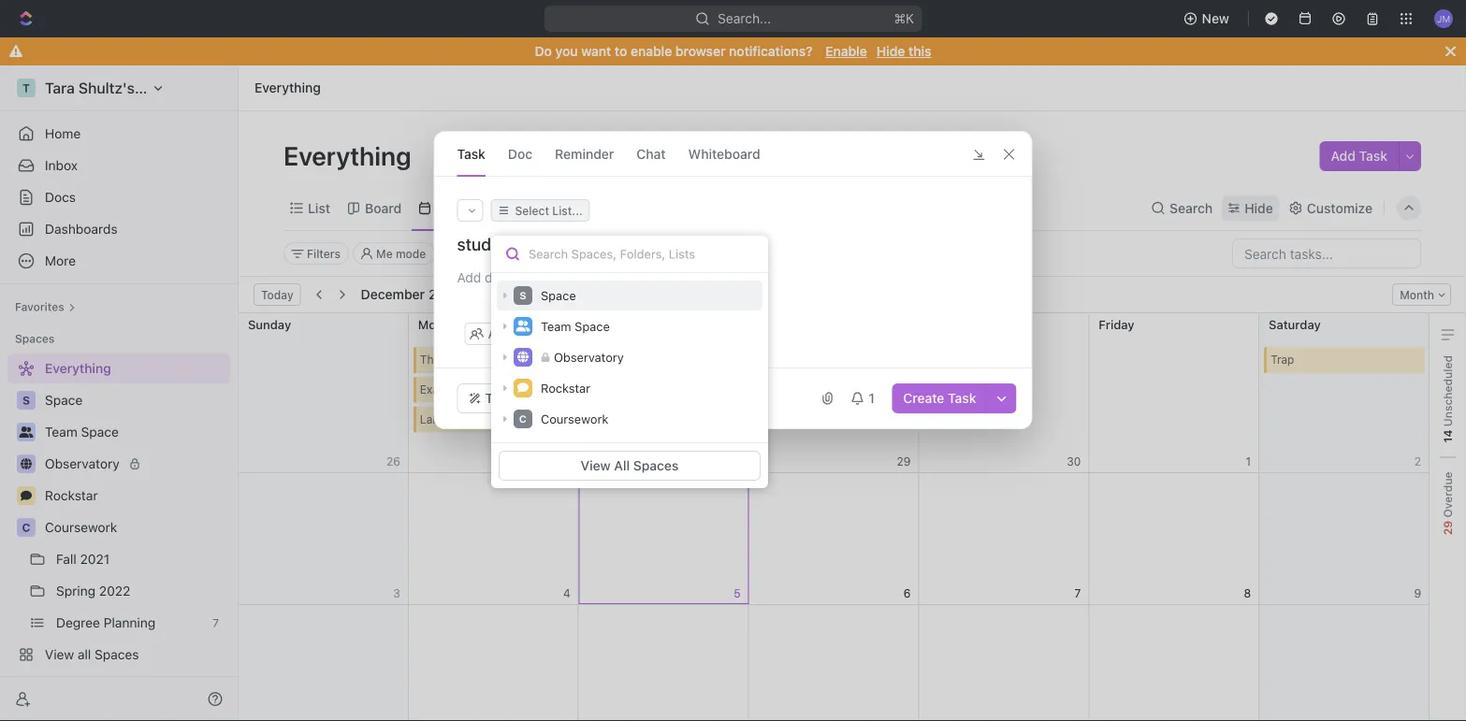 Task type: locate. For each thing, give the bounding box(es) containing it.
task right add
[[1359, 148, 1388, 164]]

0 horizontal spatial hide
[[653, 247, 678, 260]]

you
[[555, 44, 578, 59]]

space up team
[[541, 289, 576, 303]]

8
[[1244, 587, 1251, 600]]

favorites
[[15, 300, 64, 313]]

grid containing sunday
[[238, 313, 1430, 721]]

9
[[1414, 587, 1421, 600]]

space up observatory
[[575, 320, 610, 334]]

create task button
[[892, 384, 988, 414]]

2 horizontal spatial task
[[1359, 148, 1388, 164]]

task for create task
[[948, 391, 976, 406]]

0 horizontal spatial spaces
[[15, 332, 55, 345]]

0 horizontal spatial c
[[22, 521, 30, 534]]

docs link
[[7, 182, 230, 212]]

enable
[[826, 44, 867, 59]]

0 vertical spatial c
[[520, 413, 527, 425]]

1 horizontal spatial task
[[948, 391, 976, 406]]

team space
[[541, 320, 610, 334]]

row containing 5
[[239, 474, 1430, 605]]

coursework inside coursework "link"
[[45, 520, 117, 535]]

row
[[239, 313, 1430, 474], [239, 474, 1430, 605], [239, 605, 1430, 721]]

hide button
[[646, 242, 686, 265]]

1 vertical spatial coursework
[[45, 520, 117, 535]]

overdue
[[1442, 472, 1455, 521]]

show closed
[[553, 247, 621, 260]]

1 vertical spatial exam
[[443, 413, 471, 426]]

inbox link
[[7, 151, 230, 181]]

exam
[[420, 383, 449, 396], [443, 413, 471, 426]]

1 vertical spatial space
[[575, 320, 610, 334]]

want
[[581, 44, 611, 59]]

hide
[[877, 44, 905, 59], [1245, 200, 1273, 216], [653, 247, 678, 260]]

14
[[1442, 430, 1455, 443]]

enable
[[631, 44, 672, 59]]

everything link
[[250, 77, 325, 99]]

saturday
[[1269, 317, 1321, 331]]

2 vertical spatial hide
[[653, 247, 678, 260]]

1 vertical spatial spaces
[[633, 458, 679, 474]]

hide right closed
[[653, 247, 678, 260]]

Task Name text field
[[457, 233, 1013, 255]]

1 vertical spatial hide
[[1245, 200, 1273, 216]]

2 row from the top
[[239, 474, 1430, 605]]

select list...
[[515, 204, 583, 217]]

1 row from the top
[[239, 313, 1430, 474]]

assignees
[[462, 247, 517, 260]]

task button
[[457, 132, 486, 176]]

age
[[443, 353, 463, 366]]

show closed button
[[529, 242, 630, 265]]

1 horizontal spatial hide
[[877, 44, 905, 59]]

space
[[541, 289, 576, 303], [575, 320, 610, 334]]

1 horizontal spatial coursework
[[541, 412, 609, 426]]

hide left this
[[877, 44, 905, 59]]

today
[[261, 288, 294, 301]]

c
[[520, 413, 527, 425], [22, 521, 30, 534]]

coursework, , element
[[17, 518, 36, 537]]

select list... button
[[491, 199, 590, 222]]

the age of exploration
[[420, 353, 539, 366]]

Search Spaces, Folders, Lists text field
[[491, 236, 768, 273]]

task left doc
[[457, 146, 486, 161]]

0 vertical spatial spaces
[[15, 332, 55, 345]]

today button
[[254, 284, 301, 306]]

whiteboard button
[[688, 132, 761, 176]]

inbox
[[45, 158, 78, 173]]

globe image
[[517, 352, 529, 363]]

spaces down favorites
[[15, 332, 55, 345]]

2 horizontal spatial hide
[[1245, 200, 1273, 216]]

0 horizontal spatial coursework
[[45, 520, 117, 535]]

search button
[[1145, 195, 1219, 221]]

do
[[535, 44, 552, 59]]

coursework
[[541, 412, 609, 426], [45, 520, 117, 535]]

observatory
[[554, 350, 624, 364]]

sidebar navigation
[[0, 66, 239, 721]]

hide button
[[1222, 195, 1279, 221]]

spaces right the all at the bottom left
[[633, 458, 679, 474]]

trap
[[1271, 353, 1295, 366]]

0 horizontal spatial task
[[457, 146, 486, 161]]

spaces inside sidebar navigation
[[15, 332, 55, 345]]

row containing the age of exploration
[[239, 313, 1430, 474]]

task
[[457, 146, 486, 161], [1359, 148, 1388, 164], [948, 391, 976, 406]]

0 vertical spatial everything
[[255, 80, 321, 95]]

1 horizontal spatial spaces
[[633, 458, 679, 474]]

exam 1
[[420, 383, 457, 396]]

0 vertical spatial coursework
[[541, 412, 609, 426]]

create
[[903, 391, 945, 406]]

task for add task
[[1359, 148, 1388, 164]]

comment image
[[517, 382, 529, 394]]

reminder button
[[555, 132, 614, 176]]

exam left 1 on the left
[[420, 383, 449, 396]]

customize
[[1307, 200, 1373, 216]]

1 vertical spatial c
[[22, 521, 30, 534]]

everything
[[255, 80, 321, 95], [284, 140, 417, 171]]

hide inside hide dropdown button
[[1245, 200, 1273, 216]]

dialog
[[434, 131, 1033, 430]]

new
[[1202, 11, 1230, 26]]

lab exam
[[420, 413, 471, 426]]

chat button
[[637, 132, 666, 176]]

browser
[[676, 44, 726, 59]]

reminder
[[555, 146, 614, 161]]

s
[[520, 290, 526, 301]]

add task
[[1331, 148, 1388, 164]]

coursework right coursework, , element
[[45, 520, 117, 535]]

exploration
[[480, 353, 539, 366]]

hide right search
[[1245, 200, 1273, 216]]

coursework down rockstar
[[541, 412, 609, 426]]

monday
[[418, 317, 464, 331]]

closed
[[585, 247, 621, 260]]

0 vertical spatial hide
[[877, 44, 905, 59]]

view all spaces button
[[499, 451, 761, 481]]

show
[[553, 247, 582, 260]]

doc button
[[508, 132, 533, 176]]

exam right the lab
[[443, 413, 471, 426]]

dialog containing task
[[434, 131, 1033, 430]]

lab
[[420, 413, 440, 426]]

grid
[[238, 313, 1430, 721]]

task right create
[[948, 391, 976, 406]]



Task type: vqa. For each thing, say whether or not it's contained in the screenshot.
the '/'
no



Task type: describe. For each thing, give the bounding box(es) containing it.
home link
[[7, 119, 230, 149]]

board link
[[361, 195, 402, 221]]

home
[[45, 126, 81, 141]]

select
[[515, 204, 549, 217]]

of
[[466, 353, 477, 366]]

hide inside hide button
[[653, 247, 678, 260]]

3 row from the top
[[239, 605, 1430, 721]]

assignees button
[[438, 242, 526, 265]]

rockstar
[[541, 381, 591, 395]]

user group image
[[516, 321, 530, 332]]

wednesday
[[759, 317, 826, 331]]

friday
[[1099, 317, 1135, 331]]

whiteboard
[[688, 146, 761, 161]]

calendar link
[[432, 195, 492, 221]]

to
[[615, 44, 627, 59]]

docs
[[45, 189, 76, 205]]

sunday
[[248, 317, 291, 331]]

search...
[[718, 11, 771, 26]]

6
[[904, 587, 911, 600]]

dashboards link
[[7, 214, 230, 244]]

doc
[[508, 146, 533, 161]]

favorites button
[[7, 296, 83, 318]]

list link
[[304, 195, 330, 221]]

list...
[[552, 204, 583, 217]]

1
[[452, 383, 457, 396]]

notifications?
[[729, 44, 813, 59]]

search
[[1170, 200, 1213, 216]]

0 vertical spatial space
[[541, 289, 576, 303]]

team
[[541, 320, 571, 334]]

customize button
[[1283, 195, 1378, 221]]

this
[[909, 44, 932, 59]]

chat
[[637, 146, 666, 161]]

tuesday
[[588, 317, 637, 331]]

calendar
[[436, 200, 492, 216]]

⌘k
[[894, 11, 914, 26]]

5
[[734, 587, 741, 600]]

list
[[308, 200, 330, 216]]

7
[[1075, 587, 1081, 600]]

add task button
[[1320, 141, 1399, 171]]

new button
[[1176, 4, 1241, 34]]

unscheduled
[[1442, 356, 1455, 430]]

29
[[1442, 521, 1455, 536]]

create task
[[903, 391, 976, 406]]

dashboards
[[45, 221, 118, 237]]

the
[[420, 353, 440, 366]]

board
[[365, 200, 402, 216]]

coursework link
[[45, 513, 226, 543]]

0 vertical spatial exam
[[420, 383, 449, 396]]

all
[[614, 458, 630, 474]]

do you want to enable browser notifications? enable hide this
[[535, 44, 932, 59]]

view all spaces
[[581, 458, 679, 474]]

Search tasks... text field
[[1233, 240, 1421, 268]]

c inside sidebar navigation
[[22, 521, 30, 534]]

spaces inside "button"
[[633, 458, 679, 474]]

1 vertical spatial everything
[[284, 140, 417, 171]]

1 horizontal spatial c
[[520, 413, 527, 425]]

view
[[581, 458, 611, 474]]

add
[[1331, 148, 1356, 164]]



